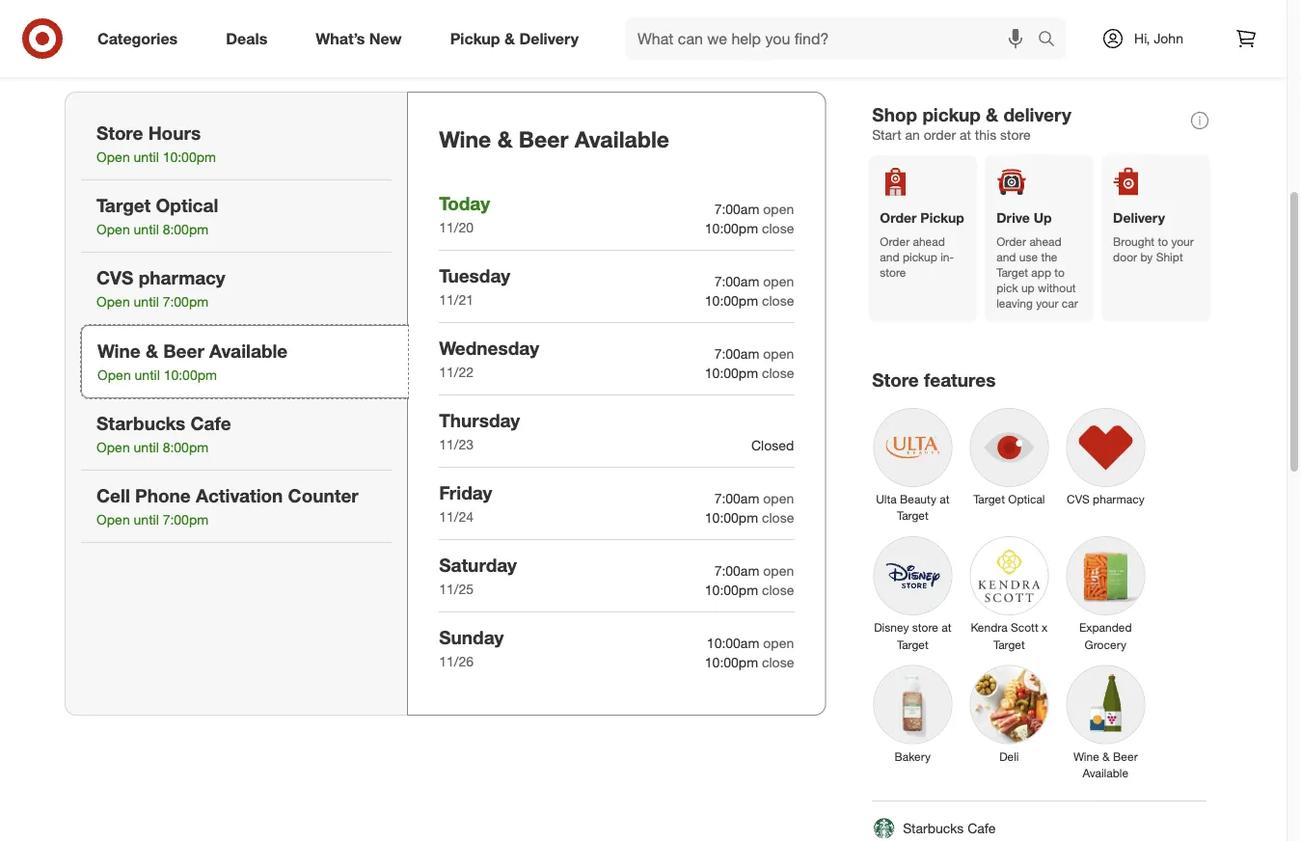 Task type: vqa. For each thing, say whether or not it's contained in the screenshot.


Task type: locate. For each thing, give the bounding box(es) containing it.
wine up today
[[439, 125, 491, 152]]

8:00pm up phone
[[163, 439, 208, 456]]

2 vertical spatial at
[[942, 620, 951, 635]]

pickup inside shop pickup & delivery start an order at this store
[[922, 103, 981, 125]]

open for saturday
[[763, 562, 794, 579]]

3 close from the top
[[762, 364, 794, 381]]

bakery
[[895, 749, 931, 763]]

1 horizontal spatial available
[[575, 125, 669, 152]]

until up starbucks cafe open until 8:00pm
[[135, 367, 160, 384]]

1 7:00am from the top
[[714, 201, 759, 217]]

delivery
[[1003, 103, 1071, 125]]

ulta beauty at target
[[876, 492, 949, 523]]

at left this
[[960, 126, 971, 143]]

0 vertical spatial your
[[1171, 234, 1194, 249]]

open for today
[[763, 201, 794, 217]]

open
[[96, 149, 130, 166], [96, 221, 130, 238], [96, 293, 130, 310], [97, 367, 131, 384], [96, 439, 130, 456], [96, 511, 130, 528]]

to up without
[[1055, 265, 1065, 279]]

0 horizontal spatial to
[[1055, 265, 1065, 279]]

7:00pm up wine & beer available open until 10:00pm on the top of page
[[163, 293, 208, 310]]

1 vertical spatial wine & beer available
[[1073, 749, 1138, 780]]

1 horizontal spatial wine
[[439, 125, 491, 152]]

2 close from the top
[[762, 292, 794, 309]]

5 7:00am from the top
[[714, 562, 759, 579]]

store
[[1000, 126, 1031, 143], [880, 265, 906, 279], [912, 620, 938, 635]]

optical
[[156, 194, 218, 216], [1008, 492, 1045, 506]]

2 vertical spatial wine
[[1073, 749, 1099, 763]]

wine right "deli"
[[1073, 749, 1099, 763]]

target inside disney store at target
[[897, 637, 929, 651]]

optical down 'store hours open until 10:00pm'
[[156, 194, 218, 216]]

starbucks for starbucks cafe open until 8:00pm
[[96, 412, 185, 434]]

target down 'scott' on the bottom right of the page
[[993, 637, 1025, 651]]

1 vertical spatial pharmacy
[[1093, 492, 1144, 506]]

0 horizontal spatial available
[[209, 340, 288, 362]]

1 horizontal spatial to
[[1158, 234, 1168, 249]]

until inside cell phone activation counter open until 7:00pm
[[134, 511, 159, 528]]

2 horizontal spatial available
[[1083, 765, 1129, 780]]

deli link
[[961, 656, 1057, 768]]

order pickup order ahead and pickup in- store
[[880, 209, 964, 279]]

2 7:00pm from the top
[[163, 511, 208, 528]]

1 vertical spatial available
[[209, 340, 288, 362]]

pickup
[[922, 103, 981, 125], [903, 249, 937, 264]]

until up cvs pharmacy open until 7:00pm
[[134, 221, 159, 238]]

starbucks inside starbucks cafe open until 8:00pm
[[96, 412, 185, 434]]

target down 'store hours open until 10:00pm'
[[96, 194, 151, 216]]

open inside 'store hours open until 10:00pm'
[[96, 149, 130, 166]]

0 vertical spatial delivery
[[519, 29, 579, 48]]

pickup up order
[[922, 103, 981, 125]]

5 open from the top
[[763, 562, 794, 579]]

open for store hours
[[96, 149, 130, 166]]

order inside drive up order ahead and use the target app to pick up without leaving your car
[[997, 234, 1026, 249]]

features
[[924, 369, 996, 391]]

3 open from the top
[[763, 345, 794, 362]]

ahead for pickup
[[913, 234, 945, 249]]

up
[[1021, 280, 1035, 295]]

target inside drive up order ahead and use the target app to pick up without leaving your car
[[997, 265, 1028, 279]]

1 horizontal spatial pickup
[[920, 209, 964, 226]]

pickup
[[450, 29, 500, 48], [920, 209, 964, 226]]

until inside cvs pharmacy open until 7:00pm
[[134, 293, 159, 310]]

cvs
[[96, 266, 133, 288], [1067, 492, 1090, 506]]

10:00pm for sunday
[[705, 654, 758, 671]]

What can we help you find? suggestions appear below search field
[[626, 17, 1043, 60]]

until inside 'store hours open until 10:00pm'
[[134, 149, 159, 166]]

8:00pm inside starbucks cafe open until 8:00pm
[[163, 439, 208, 456]]

11/25
[[439, 581, 474, 598]]

0 vertical spatial store
[[96, 122, 143, 144]]

close for wednesday
[[762, 364, 794, 381]]

0 vertical spatial cafe
[[191, 412, 231, 434]]

3 7:00am open 10:00pm close from the top
[[705, 345, 794, 381]]

order
[[880, 209, 917, 226], [880, 234, 910, 249], [997, 234, 1026, 249]]

at left kendra
[[942, 620, 951, 635]]

1 8:00pm from the top
[[163, 221, 208, 238]]

open for starbucks cafe
[[96, 439, 130, 456]]

open for friday
[[763, 490, 794, 507]]

5 7:00am open 10:00pm close from the top
[[705, 562, 794, 598]]

target down the beauty
[[897, 508, 929, 523]]

11/21
[[439, 291, 474, 308]]

0 horizontal spatial optical
[[156, 194, 218, 216]]

activation
[[196, 484, 283, 506]]

order for order pickup
[[880, 234, 910, 249]]

available
[[575, 125, 669, 152], [209, 340, 288, 362], [1083, 765, 1129, 780]]

without
[[1038, 280, 1076, 295]]

pharmacy down target optical open until 8:00pm
[[139, 266, 225, 288]]

1 vertical spatial pickup
[[903, 249, 937, 264]]

1 vertical spatial at
[[940, 492, 949, 506]]

0 vertical spatial cvs
[[96, 266, 133, 288]]

beer
[[519, 125, 568, 152], [163, 340, 204, 362], [1113, 749, 1138, 763]]

your
[[1171, 234, 1194, 249], [1036, 296, 1059, 310]]

pickup left in-
[[903, 249, 937, 264]]

and
[[880, 249, 899, 264], [997, 249, 1016, 264]]

7:00am for wednesday
[[714, 345, 759, 362]]

to up shipt
[[1158, 234, 1168, 249]]

2 open from the top
[[763, 273, 794, 290]]

1 close from the top
[[762, 220, 794, 237]]

10:00am
[[707, 635, 759, 651]]

disney store at target
[[874, 620, 951, 651]]

8:00pm inside target optical open until 8:00pm
[[163, 221, 208, 238]]

drive up order ahead and use the target app to pick up without leaving your car
[[997, 209, 1078, 310]]

6 open from the top
[[763, 635, 794, 651]]

1 vertical spatial delivery
[[1113, 209, 1165, 226]]

search button
[[1029, 17, 1075, 64]]

1 vertical spatial store
[[872, 369, 919, 391]]

0 vertical spatial pickup
[[450, 29, 500, 48]]

8:00pm up cvs pharmacy open until 7:00pm
[[163, 221, 208, 238]]

8:00pm
[[163, 221, 208, 238], [163, 439, 208, 456]]

target up pick
[[997, 265, 1028, 279]]

0 horizontal spatial and
[[880, 249, 899, 264]]

open inside wine & beer available open until 10:00pm
[[97, 367, 131, 384]]

shop
[[872, 103, 917, 125]]

0 horizontal spatial store
[[96, 122, 143, 144]]

until up wine & beer available open until 10:00pm on the top of page
[[134, 293, 159, 310]]

cafe for starbucks cafe
[[968, 820, 996, 836]]

2 and from the left
[[997, 249, 1016, 264]]

pharmacy inside cvs pharmacy open until 7:00pm
[[139, 266, 225, 288]]

0 horizontal spatial store
[[880, 265, 906, 279]]

order for drive up
[[997, 234, 1026, 249]]

close for today
[[762, 220, 794, 237]]

10:00pm
[[163, 149, 216, 166], [705, 220, 758, 237], [705, 292, 758, 309], [705, 364, 758, 381], [164, 367, 217, 384], [705, 509, 758, 526], [705, 581, 758, 598], [705, 654, 758, 671]]

your up shipt
[[1171, 234, 1194, 249]]

2 horizontal spatial store
[[1000, 126, 1031, 143]]

0 horizontal spatial cvs
[[96, 266, 133, 288]]

8:00pm for optical
[[163, 221, 208, 238]]

1 7:00pm from the top
[[163, 293, 208, 310]]

4 7:00am from the top
[[714, 490, 759, 507]]

the
[[1041, 249, 1057, 264]]

1 vertical spatial beer
[[163, 340, 204, 362]]

7:00am open 10:00pm close for wednesday
[[705, 345, 794, 381]]

5 close from the top
[[762, 581, 794, 598]]

target optical open until 8:00pm
[[96, 194, 218, 238]]

4 open from the top
[[763, 490, 794, 507]]

ahead inside drive up order ahead and use the target app to pick up without leaving your car
[[1029, 234, 1062, 249]]

& inside shop pickup & delivery start an order at this store
[[986, 103, 998, 125]]

at
[[960, 126, 971, 143], [940, 492, 949, 506], [942, 620, 951, 635]]

1 horizontal spatial and
[[997, 249, 1016, 264]]

7:00am open 10:00pm close
[[705, 201, 794, 237], [705, 273, 794, 309], [705, 345, 794, 381], [705, 490, 794, 526], [705, 562, 794, 598]]

2 8:00pm from the top
[[163, 439, 208, 456]]

until up phone
[[134, 439, 159, 456]]

2 horizontal spatial beer
[[1113, 749, 1138, 763]]

1 horizontal spatial optical
[[1008, 492, 1045, 506]]

pharmacy for cvs pharmacy open until 7:00pm
[[139, 266, 225, 288]]

thursday
[[439, 409, 520, 431]]

1 vertical spatial to
[[1055, 265, 1065, 279]]

1 horizontal spatial store
[[872, 369, 919, 391]]

1 horizontal spatial pharmacy
[[1093, 492, 1144, 506]]

0 horizontal spatial pharmacy
[[139, 266, 225, 288]]

10:00pm for tuesday
[[705, 292, 758, 309]]

starbucks down bakery
[[903, 820, 964, 836]]

4 7:00am open 10:00pm close from the top
[[705, 490, 794, 526]]

starbucks
[[96, 412, 185, 434], [903, 820, 964, 836]]

and inside drive up order ahead and use the target app to pick up without leaving your car
[[997, 249, 1016, 264]]

beer inside wine & beer available open until 10:00pm
[[163, 340, 204, 362]]

0 horizontal spatial starbucks
[[96, 412, 185, 434]]

at inside ulta beauty at target
[[940, 492, 949, 506]]

1 7:00am open 10:00pm close from the top
[[705, 201, 794, 237]]

store for store features
[[872, 369, 919, 391]]

1 vertical spatial cvs
[[1067, 492, 1090, 506]]

1 and from the left
[[880, 249, 899, 264]]

7:00pm down phone
[[163, 511, 208, 528]]

11/24
[[439, 508, 474, 525]]

until inside starbucks cafe open until 8:00pm
[[134, 439, 159, 456]]

and left in-
[[880, 249, 899, 264]]

&
[[504, 29, 515, 48], [986, 103, 998, 125], [497, 125, 513, 152], [146, 340, 158, 362], [1102, 749, 1110, 763]]

close inside 10:00am open 10:00pm close
[[762, 654, 794, 671]]

wine down cvs pharmacy open until 7:00pm
[[97, 340, 140, 362]]

shipt
[[1156, 249, 1183, 264]]

cvs inside cvs pharmacy open until 7:00pm
[[96, 266, 133, 288]]

0 horizontal spatial ahead
[[913, 234, 945, 249]]

0 horizontal spatial wine & beer available
[[439, 125, 669, 152]]

10:00pm for friday
[[705, 509, 758, 526]]

1 vertical spatial store
[[880, 265, 906, 279]]

1 horizontal spatial store
[[912, 620, 938, 635]]

and left use
[[997, 249, 1016, 264]]

until inside wine & beer available open until 10:00pm
[[135, 367, 160, 384]]

0 vertical spatial 7:00pm
[[163, 293, 208, 310]]

optical inside target optical open until 8:00pm
[[156, 194, 218, 216]]

7:00pm inside cvs pharmacy open until 7:00pm
[[163, 293, 208, 310]]

1 horizontal spatial cvs
[[1067, 492, 1090, 506]]

0 vertical spatial at
[[960, 126, 971, 143]]

friday
[[439, 481, 492, 503]]

2 ahead from the left
[[1029, 234, 1062, 249]]

in-
[[941, 249, 954, 264]]

open inside 10:00am open 10:00pm close
[[763, 635, 794, 651]]

0 vertical spatial store
[[1000, 126, 1031, 143]]

available inside wine & beer available open until 10:00pm
[[209, 340, 288, 362]]

1 open from the top
[[763, 201, 794, 217]]

cell
[[96, 484, 130, 506]]

1 vertical spatial 8:00pm
[[163, 439, 208, 456]]

0 horizontal spatial cafe
[[191, 412, 231, 434]]

6 close from the top
[[762, 654, 794, 671]]

deals link
[[210, 17, 292, 60]]

leaving
[[997, 296, 1033, 310]]

ahead
[[913, 234, 945, 249], [1029, 234, 1062, 249]]

until for store
[[134, 149, 159, 166]]

kendra scott x target link
[[961, 528, 1057, 656]]

scott
[[1011, 620, 1038, 635]]

store left "features"
[[872, 369, 919, 391]]

0 vertical spatial to
[[1158, 234, 1168, 249]]

use
[[1019, 249, 1038, 264]]

store inside 'store hours open until 10:00pm'
[[96, 122, 143, 144]]

1 vertical spatial wine
[[97, 340, 140, 362]]

2 vertical spatial available
[[1083, 765, 1129, 780]]

10:00pm for saturday
[[705, 581, 758, 598]]

1 vertical spatial optical
[[1008, 492, 1045, 506]]

open inside cvs pharmacy open until 7:00pm
[[96, 293, 130, 310]]

10:00pm inside 10:00am open 10:00pm close
[[705, 654, 758, 671]]

hi, john
[[1134, 30, 1183, 47]]

wine & beer available link
[[1057, 656, 1154, 785]]

pickup & delivery
[[450, 29, 579, 48]]

2 horizontal spatial wine
[[1073, 749, 1099, 763]]

until inside target optical open until 8:00pm
[[134, 221, 159, 238]]

app
[[1031, 265, 1051, 279]]

at inside disney store at target
[[942, 620, 951, 635]]

0 vertical spatial pharmacy
[[139, 266, 225, 288]]

up
[[1034, 209, 1052, 226]]

0 horizontal spatial delivery
[[519, 29, 579, 48]]

1 horizontal spatial ahead
[[1029, 234, 1062, 249]]

until down hours at the top left
[[134, 149, 159, 166]]

0 vertical spatial 8:00pm
[[163, 221, 208, 238]]

wine
[[439, 125, 491, 152], [97, 340, 140, 362], [1073, 749, 1099, 763]]

cafe inside starbucks cafe open until 8:00pm
[[191, 412, 231, 434]]

1 vertical spatial 7:00pm
[[163, 511, 208, 528]]

0 horizontal spatial beer
[[163, 340, 204, 362]]

0 horizontal spatial wine
[[97, 340, 140, 362]]

until down phone
[[134, 511, 159, 528]]

beauty
[[900, 492, 936, 506]]

ahead for up
[[1029, 234, 1062, 249]]

pickup right new
[[450, 29, 500, 48]]

close
[[762, 220, 794, 237], [762, 292, 794, 309], [762, 364, 794, 381], [762, 509, 794, 526], [762, 581, 794, 598], [762, 654, 794, 671]]

what's
[[316, 29, 365, 48]]

1 ahead from the left
[[913, 234, 945, 249]]

2 vertical spatial store
[[912, 620, 938, 635]]

closed
[[751, 437, 794, 454]]

2 vertical spatial beer
[[1113, 749, 1138, 763]]

kendra
[[971, 620, 1007, 635]]

sunday
[[439, 626, 504, 648]]

store left hours at the top left
[[96, 122, 143, 144]]

ahead up the in the right top of the page
[[1029, 234, 1062, 249]]

optical left "cvs pharmacy" at the right of the page
[[1008, 492, 1045, 506]]

1 horizontal spatial delivery
[[1113, 209, 1165, 226]]

delivery
[[519, 29, 579, 48], [1113, 209, 1165, 226]]

0 vertical spatial wine
[[439, 125, 491, 152]]

cafe for starbucks cafe open until 8:00pm
[[191, 412, 231, 434]]

7:00pm inside cell phone activation counter open until 7:00pm
[[163, 511, 208, 528]]

pharmacy up expanded grocery "link" on the bottom
[[1093, 492, 1144, 506]]

pickup up in-
[[920, 209, 964, 226]]

ahead up in-
[[913, 234, 945, 249]]

grocery
[[1085, 637, 1127, 651]]

today
[[439, 192, 490, 214]]

1 horizontal spatial starbucks
[[903, 820, 964, 836]]

open inside starbucks cafe open until 8:00pm
[[96, 439, 130, 456]]

& inside wine & beer available
[[1102, 749, 1110, 763]]

1 horizontal spatial your
[[1171, 234, 1194, 249]]

0 vertical spatial optical
[[156, 194, 218, 216]]

wednesday 11/22
[[439, 337, 539, 381]]

3 7:00am from the top
[[714, 345, 759, 362]]

and for order
[[880, 249, 899, 264]]

at inside shop pickup & delivery start an order at this store
[[960, 126, 971, 143]]

cvs right target optical
[[1067, 492, 1090, 506]]

1 vertical spatial your
[[1036, 296, 1059, 310]]

at right the beauty
[[940, 492, 949, 506]]

your down without
[[1036, 296, 1059, 310]]

2 7:00am open 10:00pm close from the top
[[705, 273, 794, 309]]

disney
[[874, 620, 909, 635]]

1 horizontal spatial wine & beer available
[[1073, 749, 1138, 780]]

target down disney at the right bottom of page
[[897, 637, 929, 651]]

and inside order pickup order ahead and pickup in- store
[[880, 249, 899, 264]]

cvs down target optical open until 8:00pm
[[96, 266, 133, 288]]

0 vertical spatial pickup
[[922, 103, 981, 125]]

11/26
[[439, 653, 474, 670]]

1 vertical spatial pickup
[[920, 209, 964, 226]]

open inside target optical open until 8:00pm
[[96, 221, 130, 238]]

0 vertical spatial beer
[[519, 125, 568, 152]]

until for starbucks
[[134, 439, 159, 456]]

4 close from the top
[[762, 509, 794, 526]]

0 horizontal spatial your
[[1036, 296, 1059, 310]]

pickup inside order pickup order ahead and pickup in- store
[[920, 209, 964, 226]]

1 vertical spatial starbucks
[[903, 820, 964, 836]]

ulta beauty at target link
[[864, 399, 961, 528]]

at for ulta beauty at target
[[940, 492, 949, 506]]

ahead inside order pickup order ahead and pickup in- store
[[913, 234, 945, 249]]

1 vertical spatial cafe
[[968, 820, 996, 836]]

starbucks up phone
[[96, 412, 185, 434]]

2 7:00am from the top
[[714, 273, 759, 290]]

7:00am open 10:00pm close for friday
[[705, 490, 794, 526]]

1 horizontal spatial cafe
[[968, 820, 996, 836]]

0 vertical spatial starbucks
[[96, 412, 185, 434]]



Task type: describe. For each thing, give the bounding box(es) containing it.
friday 11/24
[[439, 481, 492, 525]]

until for cvs
[[134, 293, 159, 310]]

0 vertical spatial available
[[575, 125, 669, 152]]

shop pickup & delivery start an order at this store
[[872, 103, 1071, 143]]

expanded grocery link
[[1057, 528, 1154, 656]]

an
[[905, 126, 920, 143]]

to inside drive up order ahead and use the target app to pick up without leaving your car
[[1055, 265, 1065, 279]]

optical for target optical
[[1008, 492, 1045, 506]]

starbucks cafe
[[903, 820, 996, 836]]

what's new
[[316, 29, 402, 48]]

close for saturday
[[762, 581, 794, 598]]

door
[[1113, 249, 1137, 264]]

x
[[1042, 620, 1048, 635]]

hours
[[148, 122, 201, 144]]

target inside kendra scott x target
[[993, 637, 1025, 651]]

at for disney store at target
[[942, 620, 951, 635]]

today 11/20
[[439, 192, 490, 236]]

beer inside the "wine & beer available" link
[[1113, 749, 1138, 763]]

wine inside wine & beer available open until 10:00pm
[[97, 340, 140, 362]]

11/22
[[439, 364, 474, 381]]

saturday
[[439, 553, 517, 576]]

0 vertical spatial wine & beer available
[[439, 125, 669, 152]]

expanded
[[1079, 620, 1132, 635]]

10:00pm inside wine & beer available open until 10:00pm
[[164, 367, 217, 384]]

pickup & delivery link
[[434, 17, 603, 60]]

target inside target optical open until 8:00pm
[[96, 194, 151, 216]]

tuesday
[[439, 264, 510, 286]]

target optical link
[[961, 399, 1057, 511]]

7:00am for friday
[[714, 490, 759, 507]]

close for friday
[[762, 509, 794, 526]]

until for target
[[134, 221, 159, 238]]

phone
[[135, 484, 191, 506]]

10:00am open 10:00pm close
[[705, 635, 794, 671]]

bakery link
[[864, 656, 961, 768]]

john
[[1154, 30, 1183, 47]]

open for tuesday
[[763, 273, 794, 290]]

& inside wine & beer available open until 10:00pm
[[146, 340, 158, 362]]

order
[[924, 126, 956, 143]]

target optical
[[973, 492, 1045, 506]]

store inside order pickup order ahead and pickup in- store
[[880, 265, 906, 279]]

10:00pm for wednesday
[[705, 364, 758, 381]]

delivery inside delivery brought to your door by shipt
[[1113, 209, 1165, 226]]

store for store hours open until 10:00pm
[[96, 122, 143, 144]]

disney store at target link
[[864, 528, 961, 656]]

7:00am open 10:00pm close for today
[[705, 201, 794, 237]]

7:00am for saturday
[[714, 562, 759, 579]]

open for target optical
[[96, 221, 130, 238]]

deals
[[226, 29, 267, 48]]

brought
[[1113, 234, 1155, 249]]

search
[[1029, 31, 1075, 50]]

store inside disney store at target
[[912, 620, 938, 635]]

sunday 11/26
[[439, 626, 504, 670]]

saturday 11/25
[[439, 553, 517, 598]]

and for drive
[[997, 249, 1016, 264]]

deli
[[999, 749, 1019, 763]]

11/23
[[439, 436, 474, 453]]

cell phone activation counter open until 7:00pm
[[96, 484, 358, 528]]

store features
[[872, 369, 996, 391]]

this
[[975, 126, 996, 143]]

hi,
[[1134, 30, 1150, 47]]

counter
[[288, 484, 358, 506]]

ulta
[[876, 492, 897, 506]]

8:00pm for cafe
[[163, 439, 208, 456]]

pick
[[997, 280, 1018, 295]]

0 horizontal spatial pickup
[[450, 29, 500, 48]]

cvs for cvs pharmacy
[[1067, 492, 1090, 506]]

what's new link
[[299, 17, 426, 60]]

thursday 11/23
[[439, 409, 520, 453]]

starbucks cafe open until 8:00pm
[[96, 412, 231, 456]]

categories
[[97, 29, 178, 48]]

11/20
[[439, 219, 474, 236]]

open for wednesday
[[763, 345, 794, 362]]

close for tuesday
[[762, 292, 794, 309]]

available inside wine & beer available
[[1083, 765, 1129, 780]]

cvs pharmacy open until 7:00pm
[[96, 266, 225, 310]]

target right the beauty
[[973, 492, 1005, 506]]

10:00pm inside 'store hours open until 10:00pm'
[[163, 149, 216, 166]]

delivery brought to your door by shipt
[[1113, 209, 1194, 264]]

open inside cell phone activation counter open until 7:00pm
[[96, 511, 130, 528]]

wednesday
[[439, 337, 539, 359]]

categories link
[[81, 17, 202, 60]]

optical for target optical open until 8:00pm
[[156, 194, 218, 216]]

open for cvs pharmacy
[[96, 293, 130, 310]]

store inside shop pickup & delivery start an order at this store
[[1000, 126, 1031, 143]]

drive
[[997, 209, 1030, 226]]

cvs for cvs pharmacy open until 7:00pm
[[96, 266, 133, 288]]

7:00am for tuesday
[[714, 273, 759, 290]]

tuesday 11/21
[[439, 264, 510, 308]]

new
[[369, 29, 402, 48]]

to inside delivery brought to your door by shipt
[[1158, 234, 1168, 249]]

1 horizontal spatial beer
[[519, 125, 568, 152]]

your inside drive up order ahead and use the target app to pick up without leaving your car
[[1036, 296, 1059, 310]]

kendra scott x target
[[971, 620, 1048, 651]]

wine & beer available open until 10:00pm
[[97, 340, 288, 384]]

open for sunday
[[763, 635, 794, 651]]

by
[[1140, 249, 1153, 264]]

7:00am for today
[[714, 201, 759, 217]]

expanded grocery
[[1079, 620, 1132, 651]]

store hours open until 10:00pm
[[96, 122, 216, 166]]

start
[[872, 126, 901, 143]]

wine inside the "wine & beer available" link
[[1073, 749, 1099, 763]]

store capabilities with hours, vertical tabs tab list
[[65, 92, 408, 716]]

pharmacy for cvs pharmacy
[[1093, 492, 1144, 506]]

close for sunday
[[762, 654, 794, 671]]

10:00pm for today
[[705, 220, 758, 237]]

cvs pharmacy
[[1067, 492, 1144, 506]]

starbucks for starbucks cafe
[[903, 820, 964, 836]]

your inside delivery brought to your door by shipt
[[1171, 234, 1194, 249]]

car
[[1062, 296, 1078, 310]]

cvs pharmacy link
[[1057, 399, 1154, 511]]

7:00am open 10:00pm close for saturday
[[705, 562, 794, 598]]

target inside ulta beauty at target
[[897, 508, 929, 523]]

7:00am open 10:00pm close for tuesday
[[705, 273, 794, 309]]

pickup inside order pickup order ahead and pickup in- store
[[903, 249, 937, 264]]



